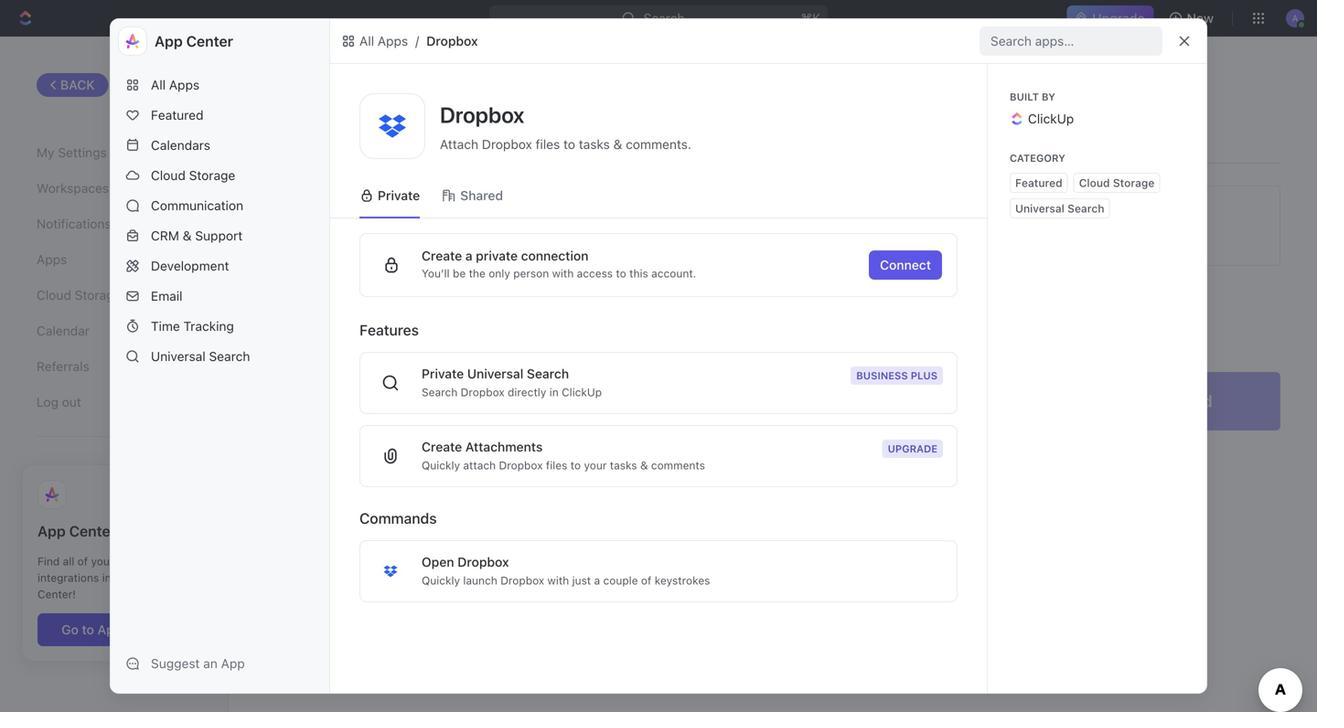 Task type: vqa. For each thing, say whether or not it's contained in the screenshot.
tree
no



Task type: locate. For each thing, give the bounding box(es) containing it.
settings for my settings
[[58, 145, 107, 160]]

private for private
[[378, 188, 420, 203]]

1 quickly from the top
[[422, 459, 460, 472]]

quickly inside open dropbox quickly launch dropbox with just a couple of keystrokes
[[422, 574, 460, 587]]

keystrokes
[[655, 574, 710, 587]]

for
[[722, 310, 738, 323]]

all up integrations
[[63, 555, 74, 568]]

0 horizontal spatial app center
[[38, 523, 116, 540]]

upgrade up search apps… field
[[1093, 11, 1145, 26]]

dropbox right /
[[426, 33, 478, 48]]

0 vertical spatial a
[[597, 230, 603, 244]]

0 vertical spatial your
[[438, 230, 463, 244]]

2 horizontal spatial universal
[[1015, 202, 1065, 215]]

dropbox attach dropbox files to tasks & comments.
[[440, 102, 692, 152]]

in
[[550, 386, 559, 399], [102, 572, 111, 585]]

workspace settings
[[265, 71, 437, 94]]

commands
[[360, 510, 437, 527]]

1 horizontal spatial featured
[[1015, 177, 1063, 189]]

cloud storage
[[151, 168, 235, 183], [1079, 177, 1155, 189], [37, 288, 121, 303]]

calendars
[[151, 138, 210, 153]]

with inside create a private connection you'll be the only person with access to this account.
[[552, 267, 574, 280]]

team
[[741, 310, 769, 323]]

a left 'custom'
[[597, 230, 603, 244]]

shared
[[460, 188, 503, 203]]

with down label at the left top of the page
[[412, 230, 435, 244]]

0 horizontal spatial time
[[151, 319, 180, 334]]

to inside create a private connection you'll be the only person with access to this account.
[[616, 267, 626, 280]]

universal search down the time tracking
[[151, 349, 250, 364]]

0 horizontal spatial settings
[[58, 145, 107, 160]]

in left our
[[102, 572, 111, 585]]

upgrade link down plus
[[882, 440, 943, 458]]

apps link
[[37, 244, 191, 276]]

create up you'll
[[422, 248, 462, 263]]

dropbox right launch
[[501, 574, 544, 587]]

your
[[438, 230, 463, 244], [584, 459, 607, 472], [91, 555, 114, 568]]

dropbox down the attachments
[[499, 459, 543, 472]]

ppddk image
[[442, 188, 457, 203]]

& left comments
[[640, 459, 648, 472]]

this
[[630, 267, 648, 280], [515, 310, 535, 323]]

dropbox up attach
[[440, 102, 525, 128]]

a right the just
[[594, 574, 600, 587]]

workspace inside button
[[317, 392, 399, 411]]

settings for workspace settings
[[366, 71, 437, 94]]

app center
[[155, 32, 233, 50], [38, 523, 116, 540]]

launch
[[463, 574, 497, 587]]

1 vertical spatial all
[[63, 555, 74, 568]]

1 horizontal spatial this
[[630, 267, 648, 280]]

time inside dropbox dialog
[[151, 319, 180, 334]]

1 horizontal spatial and
[[573, 230, 593, 244]]

1 horizontal spatial &
[[613, 137, 622, 152]]

new button
[[1161, 4, 1225, 33]]

calendar
[[37, 324, 90, 339]]

dropbox
[[426, 33, 478, 48], [440, 102, 525, 128], [482, 137, 532, 152], [461, 386, 505, 399], [499, 459, 543, 472], [458, 555, 509, 570], [501, 574, 544, 587]]

2 vertical spatial universal
[[467, 366, 524, 381]]

quickly for open
[[422, 574, 460, 587]]

show
[[571, 310, 600, 323]]

1 horizontal spatial app center
[[155, 32, 233, 50]]

all up calendars
[[151, 77, 166, 92]]

time down email
[[151, 319, 180, 334]]

time
[[370, 310, 398, 323], [151, 319, 180, 334]]

1 vertical spatial settings
[[58, 145, 107, 160]]

in right directly
[[550, 386, 559, 399]]

2 horizontal spatial center
[[186, 32, 233, 50]]

with
[[412, 230, 435, 244], [552, 267, 574, 280], [548, 574, 569, 587]]

featured link up calendars link at the left
[[118, 101, 322, 130]]

1 horizontal spatial clickup
[[562, 386, 602, 399]]

clickup down label at the left top of the page
[[365, 230, 408, 244]]

0 horizontal spatial universal
[[151, 349, 206, 364]]

universal
[[1015, 202, 1065, 215], [151, 349, 206, 364], [467, 366, 524, 381]]

features
[[360, 322, 419, 339]]

dropbox up launch
[[458, 555, 509, 570]]

calendars link
[[118, 131, 322, 160]]

a up 'the'
[[465, 248, 473, 263]]

suggest
[[151, 656, 200, 671]]

personal
[[370, 289, 429, 306]]

cloud
[[151, 168, 186, 183], [1079, 177, 1110, 189], [37, 288, 71, 303]]

0 horizontal spatial private
[[378, 188, 420, 203]]

0 vertical spatial center
[[186, 32, 233, 50]]

0 horizontal spatial your
[[91, 555, 114, 568]]

1 horizontal spatial upgrade
[[1093, 11, 1145, 26]]

⌘k
[[801, 11, 821, 26]]

& inside create attachments quickly attach dropbox files to your tasks & comments
[[640, 459, 648, 472]]

1 horizontal spatial all
[[604, 310, 616, 323]]

apps up calendars
[[169, 77, 200, 92]]

universal search link down category
[[1010, 199, 1110, 219]]

label
[[384, 208, 418, 226]]

1 vertical spatial universal search
[[151, 349, 250, 364]]

0 vertical spatial in
[[550, 386, 559, 399]]

0 horizontal spatial all
[[63, 555, 74, 568]]

time tracking link
[[118, 312, 322, 341]]

0 horizontal spatial this
[[515, 310, 535, 323]]

private universal search search dropbox directly in clickup
[[422, 366, 602, 399]]

comments
[[651, 459, 705, 472]]

0 horizontal spatial all
[[151, 77, 166, 92]]

all apps
[[360, 33, 408, 48], [151, 77, 200, 92]]

of up integrations
[[77, 555, 88, 568]]

0 horizontal spatial featured
[[151, 107, 204, 123]]

universal down category
[[1015, 202, 1065, 215]]

development
[[151, 258, 229, 274]]

featured down category
[[1015, 177, 1063, 189]]

quickly for create
[[422, 459, 460, 472]]

featured up calendars
[[151, 107, 204, 123]]

private
[[378, 188, 420, 203], [422, 366, 464, 381]]

workspace
[[265, 71, 362, 94], [433, 289, 509, 306], [317, 392, 399, 411]]

1 vertical spatial create
[[422, 440, 462, 455]]

workspace right delete on the bottom
[[317, 392, 399, 411]]

1 vertical spatial files
[[546, 459, 567, 472]]

1 vertical spatial clickup
[[365, 230, 408, 244]]

workspace down 'the'
[[433, 289, 509, 306]]

settings right my at the top of page
[[58, 145, 107, 160]]

workspace inside the personal workspace layout time to collaborate? turn this off to show all features designed for team productivity.
[[433, 289, 509, 306]]

dropbox inside 'private universal search search dropbox directly in clickup'
[[461, 386, 505, 399]]

/ dropbox
[[415, 33, 478, 48]]

and right logo,
[[573, 230, 593, 244]]

productivity.
[[772, 310, 841, 323]]

private for private universal search search dropbox directly in clickup
[[422, 366, 464, 381]]

quickly left the attach
[[422, 459, 460, 472]]

0 vertical spatial featured
[[151, 107, 204, 123]]

out
[[62, 395, 81, 410]]

in inside find all of your apps and integrations in our new app center!
[[102, 572, 111, 585]]

0 vertical spatial of
[[77, 555, 88, 568]]

with down connection
[[552, 267, 574, 280]]

create attachments quickly attach dropbox files to your tasks & comments
[[422, 440, 705, 472]]

apps
[[378, 33, 408, 48], [169, 77, 200, 92], [37, 252, 67, 267]]

1 vertical spatial featured
[[1015, 177, 1063, 189]]

search...
[[644, 11, 696, 26]]

log out
[[37, 395, 81, 410]]

tasks inside create attachments quickly attach dropbox files to your tasks & comments
[[610, 459, 637, 472]]

1 horizontal spatial universal search link
[[1010, 199, 1110, 219]]

0 vertical spatial universal search
[[1015, 202, 1105, 215]]

1 vertical spatial this
[[515, 310, 535, 323]]

upgrade down plus
[[888, 443, 938, 455]]

built
[[1010, 91, 1039, 103]]

workspace down l_lxf 'icon'
[[265, 71, 362, 94]]

1 vertical spatial featured link
[[1010, 173, 1068, 193]]

access
[[577, 267, 613, 280]]

files right the attach
[[546, 459, 567, 472]]

0 horizontal spatial all apps
[[151, 77, 200, 92]]

custom
[[606, 230, 647, 244]]

designed
[[668, 310, 719, 323]]

0 vertical spatial upgrade link
[[1067, 5, 1154, 31]]

apps left /
[[378, 33, 408, 48]]

to inside create attachments quickly attach dropbox files to your tasks & comments
[[571, 459, 581, 472]]

1 vertical spatial all apps link
[[118, 70, 322, 100]]

universal up directly
[[467, 366, 524, 381]]

0 horizontal spatial apps
[[37, 252, 67, 267]]

your inside find all of your apps and integrations in our new app center!
[[91, 555, 114, 568]]

1 horizontal spatial in
[[550, 386, 559, 399]]

clickup right directly
[[562, 386, 602, 399]]

0 vertical spatial private
[[378, 188, 420, 203]]

email
[[151, 289, 183, 304]]

to inside dropbox attach dropbox files to tasks & comments.
[[564, 137, 575, 152]]

0 horizontal spatial cloud
[[37, 288, 71, 303]]

0 vertical spatial create
[[422, 248, 462, 263]]

quickly down open
[[422, 574, 460, 587]]

1 vertical spatial quickly
[[422, 574, 460, 587]]

create
[[422, 248, 462, 263], [422, 440, 462, 455]]

all apps link left /
[[338, 30, 412, 52]]

2 vertical spatial workspace
[[317, 392, 399, 411]]

2 vertical spatial your
[[91, 555, 114, 568]]

1 vertical spatial workspace
[[433, 289, 509, 306]]

2 vertical spatial a
[[594, 574, 600, 587]]

attach
[[463, 459, 496, 472]]

0 vertical spatial featured link
[[118, 101, 322, 130]]

1 vertical spatial your
[[584, 459, 607, 472]]

your left comments
[[584, 459, 607, 472]]

0 vertical spatial files
[[536, 137, 560, 152]]

connection
[[521, 248, 589, 263]]

and up new
[[145, 555, 164, 568]]

tasks inside dropbox attach dropbox files to tasks & comments.
[[579, 137, 610, 152]]

& right crm
[[183, 228, 192, 243]]

create left the attachments
[[422, 440, 462, 455]]

1 vertical spatial &
[[183, 228, 192, 243]]

all apps link up calendars link at the left
[[118, 70, 322, 100]]

notifications
[[37, 217, 111, 232]]

2 quickly from the top
[[422, 574, 460, 587]]

create inside create attachments quickly attach dropbox files to your tasks & comments
[[422, 440, 462, 455]]

universal down the time tracking
[[151, 349, 206, 364]]

files right attach
[[536, 137, 560, 152]]

open dropbox quickly launch dropbox with just a couple of keystrokes
[[422, 555, 710, 587]]

2 vertical spatial &
[[640, 459, 648, 472]]

this left account.
[[630, 267, 648, 280]]

1 horizontal spatial all
[[360, 33, 374, 48]]

of right couple on the left of the page
[[641, 574, 652, 587]]

tasks left comments. at the top of the page
[[579, 137, 610, 152]]

0 vertical spatial all apps link
[[338, 30, 412, 52]]

workspace for personal workspace layout time to collaborate? turn this off to show all features designed for team productivity.
[[433, 289, 509, 306]]

0 vertical spatial quickly
[[422, 459, 460, 472]]

layout
[[513, 289, 559, 306]]

files inside dropbox attach dropbox files to tasks & comments.
[[536, 137, 560, 152]]

all apps link
[[338, 30, 412, 52], [118, 70, 322, 100]]

clickup down by
[[1028, 111, 1074, 126]]

to
[[564, 137, 575, 152], [616, 267, 626, 280], [401, 310, 412, 323], [557, 310, 568, 323], [571, 459, 581, 472], [82, 623, 94, 638]]

1 horizontal spatial time
[[370, 310, 398, 323]]

workspace for delete workspace
[[317, 392, 399, 411]]

your left apps
[[91, 555, 114, 568]]

&
[[613, 137, 622, 152], [183, 228, 192, 243], [640, 459, 648, 472]]

our
[[114, 572, 131, 585]]

the
[[469, 267, 486, 280]]

& left comments. at the top of the page
[[613, 137, 622, 152]]

with left the just
[[548, 574, 569, 587]]

all apps up calendars
[[151, 77, 200, 92]]

dropbox left directly
[[461, 386, 505, 399]]

1 vertical spatial center
[[69, 523, 116, 540]]

featured
[[151, 107, 204, 123], [1015, 177, 1063, 189]]

0 horizontal spatial all apps link
[[118, 70, 322, 100]]

logo,
[[542, 230, 570, 244]]

0 horizontal spatial of
[[77, 555, 88, 568]]

a inside create a private connection you'll be the only person with access to this account.
[[465, 248, 473, 263]]

private up label at the left top of the page
[[378, 188, 420, 203]]

0 vertical spatial with
[[412, 230, 435, 244]]

0 horizontal spatial universal search
[[151, 349, 250, 364]]

1 vertical spatial of
[[641, 574, 652, 587]]

1 vertical spatial in
[[102, 572, 111, 585]]

1 vertical spatial all apps
[[151, 77, 200, 92]]

time down personal
[[370, 310, 398, 323]]

2 vertical spatial center
[[125, 623, 166, 638]]

and
[[573, 230, 593, 244], [145, 555, 164, 568]]

2 horizontal spatial storage
[[1113, 177, 1155, 189]]

this left off
[[515, 310, 535, 323]]

1 create from the top
[[422, 248, 462, 263]]

delete workspace
[[265, 392, 399, 411]]

universal search link
[[1010, 199, 1110, 219], [118, 342, 322, 371]]

1 horizontal spatial of
[[641, 574, 652, 587]]

1 vertical spatial private
[[422, 366, 464, 381]]

tracking
[[183, 319, 234, 334]]

1 horizontal spatial your
[[438, 230, 463, 244]]

all right l_lxf 'icon'
[[360, 33, 374, 48]]

of
[[77, 555, 88, 568], [641, 574, 652, 587]]

0 horizontal spatial in
[[102, 572, 111, 585]]

private inside 'private universal search search dropbox directly in clickup'
[[422, 366, 464, 381]]

1 vertical spatial a
[[465, 248, 473, 263]]

featured link down category
[[1010, 173, 1068, 193]]

0 vertical spatial upgrade
[[1093, 11, 1145, 26]]

1 horizontal spatial private
[[422, 366, 464, 381]]

2 create from the top
[[422, 440, 462, 455]]

0 horizontal spatial featured link
[[118, 101, 322, 130]]

tasks left comments
[[610, 459, 637, 472]]

upgrade link left new button
[[1067, 5, 1154, 31]]

private inside "link"
[[378, 188, 420, 203]]

2 vertical spatial apps
[[37, 252, 67, 267]]

notifications link
[[37, 209, 191, 240]]

0 vertical spatial tasks
[[579, 137, 610, 152]]

settings
[[366, 71, 437, 94], [58, 145, 107, 160]]

2 horizontal spatial apps
[[378, 33, 408, 48]]

2 horizontal spatial clickup
[[1028, 111, 1074, 126]]

universal search link down time tracking link
[[118, 342, 322, 371]]

create for create a private connection
[[422, 248, 462, 263]]

private down collaborate? in the left top of the page
[[422, 366, 464, 381]]

quickly inside create attachments quickly attach dropbox files to your tasks & comments
[[422, 459, 460, 472]]

app inside find all of your apps and integrations in our new app center!
[[159, 572, 180, 585]]

all
[[604, 310, 616, 323], [63, 555, 74, 568]]

new
[[1187, 11, 1214, 26]]

this inside create a private connection you'll be the only person with access to this account.
[[630, 267, 648, 280]]

center
[[186, 32, 233, 50], [69, 523, 116, 540], [125, 623, 166, 638]]

settings down /
[[366, 71, 437, 94]]

create inside create a private connection you'll be the only person with access to this account.
[[422, 248, 462, 263]]

universal search down category
[[1015, 202, 1105, 215]]

universal search
[[1015, 202, 1105, 215], [151, 349, 250, 364]]

all right show
[[604, 310, 616, 323]]

all apps left /
[[360, 33, 408, 48]]

& inside dropbox attach dropbox files to tasks & comments.
[[613, 137, 622, 152]]

1 horizontal spatial all apps link
[[338, 30, 412, 52]]

apps down notifications
[[37, 252, 67, 267]]

your left 'brand'
[[438, 230, 463, 244]]

built by
[[1010, 91, 1056, 103]]

1 vertical spatial with
[[552, 267, 574, 280]]



Task type: describe. For each thing, give the bounding box(es) containing it.
directly
[[508, 386, 546, 399]]

dropbox dialog
[[110, 18, 1208, 694]]

a inside open dropbox quickly launch dropbox with just a couple of keystrokes
[[594, 574, 600, 587]]

1 vertical spatial all
[[151, 77, 166, 92]]

1 vertical spatial upgrade link
[[882, 440, 943, 458]]

with inside open dropbox quickly launch dropbox with just a couple of keystrokes
[[548, 574, 569, 587]]

be
[[453, 267, 466, 280]]

1 horizontal spatial all apps
[[360, 33, 408, 48]]

upgrade inside dropbox dialog
[[888, 443, 938, 455]]

2 horizontal spatial cloud storage
[[1079, 177, 1155, 189]]

you'll
[[422, 267, 450, 280]]

dropbox right attach
[[482, 137, 532, 152]]

email link
[[118, 282, 322, 311]]

create for create attachments
[[422, 440, 462, 455]]

an
[[203, 656, 218, 671]]

go
[[61, 623, 79, 638]]

time tracking
[[151, 319, 234, 334]]

your inside create attachments quickly attach dropbox files to your tasks & comments
[[584, 459, 607, 472]]

center inside dropbox dialog
[[186, 32, 233, 50]]

all inside find all of your apps and integrations in our new app center!
[[63, 555, 74, 568]]

find
[[38, 555, 60, 568]]

calendar link
[[37, 316, 191, 347]]

account.
[[651, 267, 696, 280]]

log out link
[[37, 387, 191, 418]]

clickup inside white label skin clickup with your brand colors, logo, and a custom url.
[[365, 230, 408, 244]]

personal workspace layout time to collaborate? turn this off to show all features designed for team productivity.
[[370, 289, 841, 323]]

brand
[[466, 230, 498, 244]]

center inside button
[[125, 623, 166, 638]]

couple
[[603, 574, 638, 587]]

center!
[[38, 588, 76, 601]]

back
[[60, 77, 95, 92]]

referrals link
[[37, 351, 191, 383]]

in inside 'private universal search search dropbox directly in clickup'
[[550, 386, 559, 399]]

0 vertical spatial universal
[[1015, 202, 1065, 215]]

0 horizontal spatial cloud storage
[[37, 288, 121, 303]]

only
[[489, 267, 510, 280]]

ppddk image
[[360, 188, 374, 203]]

clickup inside 'private universal search search dropbox directly in clickup'
[[562, 386, 602, 399]]

1 vertical spatial universal
[[151, 349, 206, 364]]

business
[[856, 370, 908, 382]]

Team Na﻿me text field
[[329, 120, 1281, 163]]

create a private connection you'll be the only person with access to this account.
[[422, 248, 696, 280]]

time inside the personal workspace layout time to collaborate? turn this off to show all features designed for team productivity.
[[370, 310, 398, 323]]

workspaces
[[37, 181, 109, 196]]

shared link
[[442, 174, 503, 218]]

1 horizontal spatial apps
[[169, 77, 200, 92]]

1 horizontal spatial featured link
[[1010, 173, 1068, 193]]

1 horizontal spatial storage
[[189, 168, 235, 183]]

1 horizontal spatial cloud storage
[[151, 168, 235, 183]]

0 vertical spatial clickup
[[1028, 111, 1074, 126]]

attach
[[440, 137, 479, 152]]

with inside white label skin clickup with your brand colors, logo, and a custom url.
[[412, 230, 435, 244]]

this inside the personal workspace layout time to collaborate? turn this off to show all features designed for team productivity.
[[515, 310, 535, 323]]

app center inside dropbox dialog
[[155, 32, 233, 50]]

0 horizontal spatial storage
[[75, 288, 121, 303]]

0 vertical spatial apps
[[378, 33, 408, 48]]

communication
[[151, 198, 243, 213]]

files inside create attachments quickly attach dropbox files to your tasks & comments
[[546, 459, 567, 472]]

private
[[476, 248, 518, 263]]

1 horizontal spatial upgrade link
[[1067, 5, 1154, 31]]

integrations
[[38, 572, 99, 585]]

0 horizontal spatial universal search link
[[118, 342, 322, 371]]

l_lxf image
[[341, 34, 356, 48]]

open
[[422, 555, 454, 570]]

crm
[[151, 228, 179, 243]]

my settings link
[[37, 137, 191, 169]]

your inside white label skin clickup with your brand colors, logo, and a custom url.
[[438, 230, 463, 244]]

just
[[572, 574, 591, 587]]

saved
[[1166, 392, 1213, 411]]

0 vertical spatial all
[[360, 33, 374, 48]]

suggest an app
[[151, 656, 245, 671]]

attachments
[[465, 440, 543, 455]]

of inside open dropbox quickly launch dropbox with just a couple of keystrokes
[[641, 574, 652, 587]]

person
[[513, 267, 549, 280]]

by
[[1042, 91, 1056, 103]]

dropbox inside create attachments quickly attach dropbox files to your tasks & comments
[[499, 459, 543, 472]]

universal inside 'private universal search search dropbox directly in clickup'
[[467, 366, 524, 381]]

Search apps… field
[[991, 30, 1155, 52]]

0 horizontal spatial &
[[183, 228, 192, 243]]

to inside button
[[82, 623, 94, 638]]

workspaces link
[[37, 173, 191, 204]]

a inside white label skin clickup with your brand colors, logo, and a custom url.
[[597, 230, 603, 244]]

turn
[[487, 310, 512, 323]]

communication link
[[118, 191, 322, 220]]

0 horizontal spatial center
[[69, 523, 116, 540]]

crm & support
[[151, 228, 243, 243]]

support
[[195, 228, 243, 243]]

2 horizontal spatial cloud
[[1079, 177, 1110, 189]]

crm & support link
[[118, 221, 322, 251]]

find all of your apps and integrations in our new app center!
[[38, 555, 180, 601]]

referrals
[[37, 359, 89, 374]]

and inside white label skin clickup with your brand colors, logo, and a custom url.
[[573, 230, 593, 244]]

private link
[[360, 174, 420, 218]]

plus
[[911, 370, 938, 382]]

connect button
[[869, 251, 942, 280]]

business plus link
[[851, 367, 943, 385]]

go to app center
[[61, 623, 166, 638]]

suggest an app button
[[118, 650, 322, 679]]

0 vertical spatial workspace
[[265, 71, 362, 94]]

1 horizontal spatial cloud
[[151, 168, 186, 183]]

connect
[[880, 258, 931, 273]]

category
[[1010, 152, 1066, 164]]

back link
[[37, 73, 109, 97]]

skin
[[338, 230, 362, 244]]

business plus
[[856, 370, 938, 382]]

my
[[37, 145, 54, 160]]

of inside find all of your apps and integrations in our new app center!
[[77, 555, 88, 568]]

/
[[415, 33, 419, 48]]

delete
[[265, 392, 313, 411]]

all inside the personal workspace layout time to collaborate? turn this off to show all features designed for team productivity.
[[604, 310, 616, 323]]

new
[[135, 572, 156, 585]]

1 horizontal spatial universal search
[[1015, 202, 1105, 215]]

log
[[37, 395, 59, 410]]

delete workspace button
[[265, 381, 399, 422]]

and inside find all of your apps and integrations in our new app center!
[[145, 555, 164, 568]]

collaborate?
[[415, 310, 483, 323]]

go to app center button
[[38, 614, 190, 647]]

comments.
[[626, 137, 692, 152]]

saved button
[[1098, 372, 1281, 431]]

development link
[[118, 252, 322, 281]]

off
[[538, 310, 554, 323]]



